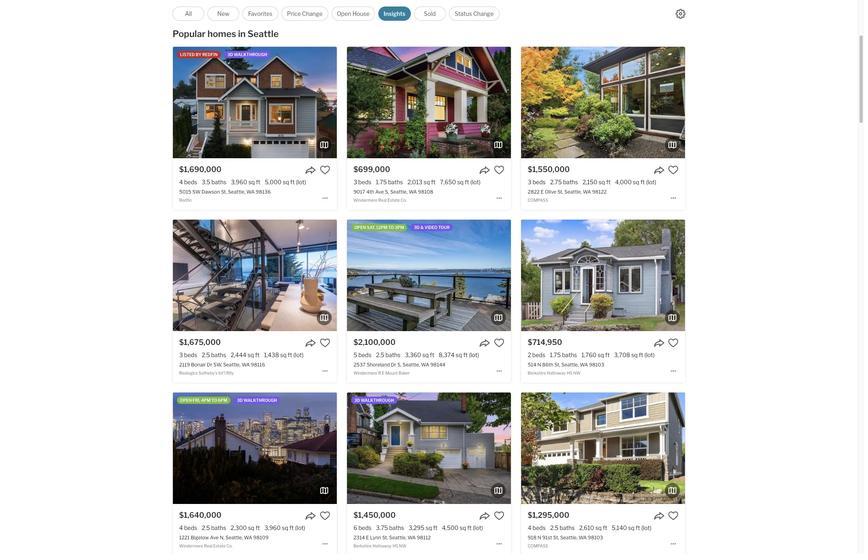 Task type: describe. For each thing, give the bounding box(es) containing it.
1 photo of 514 n 86th st, seattle, wa 98103 image from the left
[[357, 220, 521, 331]]

st, for $1,690,000
[[221, 189, 227, 195]]

3 photo of 2537 shoreland dr s, seattle, wa 98144 image from the left
[[511, 220, 675, 331]]

st, for $714,950
[[555, 362, 561, 368]]

sq for 2,013 sq ft
[[424, 179, 430, 186]]

5,140
[[612, 525, 627, 532]]

sq for 3,360 sq ft
[[423, 352, 429, 359]]

sq for 4,500 sq ft (lot)
[[460, 525, 466, 532]]

lynn
[[370, 535, 381, 541]]

2,610 sq ft
[[579, 525, 608, 532]]

wa for $1,640,000
[[244, 535, 252, 541]]

favorite button checkbox for $1,450,000
[[494, 511, 505, 521]]

wa for $1,450,000
[[408, 535, 416, 541]]

homes
[[208, 28, 236, 39]]

2.5 for $1,640,000
[[202, 525, 210, 532]]

5,140 sq ft (lot)
[[612, 525, 652, 532]]

3 beds for $1,550,000
[[528, 179, 546, 186]]

listed by redfin
[[180, 52, 218, 57]]

Price Change radio
[[281, 7, 328, 21]]

2 photo of 2119 bonair dr sw, seattle, wa 98116 image from the left
[[173, 220, 337, 331]]

3,708
[[614, 352, 630, 359]]

3 photo of 1221 bigelow ave n, seattle, wa 98109 image from the left
[[337, 393, 501, 504]]

walkthrough for $1,640,000
[[244, 398, 277, 403]]

2 beds
[[528, 352, 546, 359]]

favorite button image for $1,640,000
[[320, 511, 330, 521]]

9017
[[354, 189, 365, 195]]

4 beds for $1,690,000
[[179, 179, 197, 186]]

4,500
[[442, 525, 459, 532]]

favorite button image for $699,000
[[494, 165, 505, 175]]

514 n 86th st, seattle, wa 98103 berkshire hathaway hs nw
[[528, 362, 605, 376]]

beds for $2,100,000
[[359, 352, 372, 359]]

favorite button checkbox for $1,675,000
[[320, 338, 330, 348]]

3 photo of 2314 e lynn st, seattle, wa 98112 image from the left
[[511, 393, 675, 504]]

9017 4th ave s, seattle, wa 98108 windermere real estate co.
[[354, 189, 433, 203]]

sw
[[192, 189, 201, 195]]

$1,640,000
[[179, 511, 222, 520]]

(lot) for $714,950
[[645, 352, 655, 359]]

918
[[528, 535, 537, 541]]

2314
[[354, 535, 365, 541]]

sq for 5,140 sq ft (lot)
[[628, 525, 635, 532]]

3,708 sq ft (lot)
[[614, 352, 655, 359]]

hathaway for $1,450,000
[[373, 544, 392, 549]]

2.5 baths for $1,675,000
[[202, 352, 226, 359]]

n for $714,950
[[538, 362, 541, 368]]

2.75
[[550, 179, 562, 186]]

2 photo of 2537 shoreland dr s, seattle, wa 98144 image from the left
[[347, 220, 511, 331]]

$714,950
[[528, 338, 562, 347]]

windermere for $699,000
[[354, 198, 378, 203]]

1.75 for $699,000
[[376, 179, 387, 186]]

in
[[238, 28, 246, 39]]

7,650
[[440, 179, 456, 186]]

popular
[[173, 28, 206, 39]]

6
[[354, 525, 357, 532]]

int'l
[[218, 371, 226, 376]]

baths for $1,690,000
[[212, 179, 227, 186]]

sq for 3,960 sq ft
[[249, 179, 255, 186]]

2 photo of 5015 sw dawson st, seattle, wa 98136 image from the left
[[173, 47, 337, 158]]

514
[[528, 362, 537, 368]]

3d & video tour
[[414, 225, 450, 230]]

seattle, for $2,100,000
[[403, 362, 420, 368]]

86th
[[542, 362, 554, 368]]

ft for 1,438 sq ft (lot)
[[288, 352, 292, 359]]

baker
[[399, 371, 410, 376]]

seattle, for $1,640,000
[[226, 535, 243, 541]]

beds for $1,295,000
[[533, 525, 546, 532]]

$1,675,000
[[179, 338, 221, 347]]

sq for 8,374 sq ft (lot)
[[456, 352, 462, 359]]

estate for $1,640,000
[[213, 544, 226, 549]]

4 for $1,640,000
[[179, 525, 183, 532]]

4 beds for $1,640,000
[[179, 525, 197, 532]]

bigelow
[[191, 535, 209, 541]]

sq for 2,150 sq ft
[[599, 179, 605, 186]]

7,650 sq ft (lot)
[[440, 179, 481, 186]]

open
[[337, 10, 351, 17]]

4,000
[[615, 179, 632, 186]]

98136
[[256, 189, 271, 195]]

2.75 baths
[[550, 179, 578, 186]]

n,
[[220, 535, 225, 541]]

4 for $1,690,000
[[179, 179, 183, 186]]

price
[[287, 10, 301, 17]]

rlty
[[226, 371, 234, 376]]

&
[[421, 225, 424, 230]]

5,000
[[265, 179, 282, 186]]

baths for $1,640,000
[[211, 525, 226, 532]]

2537
[[354, 362, 366, 368]]

2537 shoreland dr s, seattle, wa 98144 windermere r e mount baker
[[354, 362, 446, 376]]

ft for 1,760 sq ft
[[605, 352, 610, 359]]

sq for 3,295 sq ft
[[426, 525, 432, 532]]

2,150
[[583, 179, 598, 186]]

sq for 3,960 sq ft (lot)
[[282, 525, 288, 532]]

beds for $1,675,000
[[184, 352, 197, 359]]

2
[[528, 352, 531, 359]]

$2,100,000
[[354, 338, 396, 347]]

all
[[185, 10, 192, 17]]

change for price change
[[302, 10, 323, 17]]

2.5 baths for $1,295,000
[[550, 525, 575, 532]]

$1,450,000
[[354, 511, 396, 520]]

sq for 4,000 sq ft (lot)
[[633, 179, 640, 186]]

3 beds for $699,000
[[354, 179, 372, 186]]

2 photo of 2822 e olive st, seattle, wa 98122 image from the left
[[521, 47, 685, 158]]

ft for 5,000 sq ft (lot)
[[290, 179, 295, 186]]

sq for 5,000 sq ft (lot)
[[283, 179, 289, 186]]

1.75 baths for $699,000
[[376, 179, 403, 186]]

3,960 sq ft (lot)
[[265, 525, 305, 532]]

4,500 sq ft (lot)
[[442, 525, 483, 532]]

sq for 2,300 sq ft
[[248, 525, 254, 532]]

sotheby's
[[199, 371, 218, 376]]

ft for 4,500 sq ft (lot)
[[467, 525, 472, 532]]

3 photo of 918 n 91st st, seattle, wa 98103 image from the left
[[685, 393, 849, 504]]

olive
[[545, 189, 557, 195]]

3 for $699,000
[[354, 179, 357, 186]]

hathaway for $714,950
[[547, 371, 566, 376]]

option group containing all
[[173, 7, 500, 21]]

3 for $1,675,000
[[179, 352, 183, 359]]

3.5
[[202, 179, 210, 186]]

2.5 baths for $1,640,000
[[202, 525, 226, 532]]

3.75 baths
[[376, 525, 404, 532]]

98108
[[418, 189, 433, 195]]

shoreland
[[367, 362, 390, 368]]

berkshire for $1,450,000
[[354, 544, 372, 549]]

$1,550,000
[[528, 165, 570, 174]]

sq for 2,610 sq ft
[[596, 525, 602, 532]]

12pm
[[376, 225, 388, 230]]

1221 bigelow ave n, seattle, wa 98109 windermere real estate co.
[[179, 535, 269, 549]]

New radio
[[208, 7, 239, 21]]

3,295 sq ft
[[409, 525, 438, 532]]

Open House radio
[[332, 7, 375, 21]]

8,374
[[439, 352, 455, 359]]

status change
[[455, 10, 494, 17]]

baths for $1,675,000
[[211, 352, 226, 359]]

1 photo of 2119 bonair dr sw, seattle, wa 98116 image from the left
[[9, 220, 173, 331]]

(lot) for $1,675,000
[[293, 352, 304, 359]]

2822
[[528, 189, 540, 195]]

2,444 sq ft
[[231, 352, 260, 359]]

2,444
[[231, 352, 246, 359]]

new
[[217, 10, 230, 17]]

6pm
[[218, 398, 227, 403]]

3,360 sq ft
[[405, 352, 434, 359]]

Status Change radio
[[449, 7, 500, 21]]

3d walkthrough down r
[[354, 398, 394, 403]]

3 photo of 2822 e olive st, seattle, wa 98122 image from the left
[[685, 47, 849, 158]]

ft for 2,013 sq ft
[[431, 179, 436, 186]]

walkthrough for $1,690,000
[[234, 52, 267, 57]]

ft for 2,150 sq ft
[[606, 179, 611, 186]]

redfin
[[202, 52, 218, 57]]

3pm
[[395, 225, 404, 230]]

sq for 2,444 sq ft
[[248, 352, 254, 359]]

(lot) for $699,000
[[471, 179, 481, 186]]

2 photo of 9017 4th ave s, seattle, wa 98108 image from the left
[[347, 47, 511, 158]]

$699,000
[[354, 165, 390, 174]]

2 photo of 2314 e lynn st, seattle, wa 98112 image from the left
[[347, 393, 511, 504]]

baths for $1,550,000
[[563, 179, 578, 186]]

beds for $1,690,000
[[184, 179, 197, 186]]

1 photo of 1221 bigelow ave n, seattle, wa 98109 image from the left
[[9, 393, 173, 504]]

open house
[[337, 10, 370, 17]]

beds for $1,640,000
[[184, 525, 197, 532]]

favorite button image for $714,950
[[668, 338, 679, 348]]

video
[[425, 225, 438, 230]]

4 beds for $1,295,000
[[528, 525, 546, 532]]

5
[[354, 352, 357, 359]]

seattle
[[248, 28, 279, 39]]

2119
[[179, 362, 190, 368]]

s, for $2,100,000
[[398, 362, 402, 368]]

3 photo of 514 n 86th st, seattle, wa 98103 image from the left
[[685, 220, 849, 331]]

98109
[[253, 535, 269, 541]]

open for $2,100,000
[[354, 225, 366, 230]]

Favorites radio
[[243, 7, 278, 21]]

(lot) for $1,640,000
[[295, 525, 305, 532]]



Task type: locate. For each thing, give the bounding box(es) containing it.
st, for $1,295,000
[[553, 535, 559, 541]]

2,610
[[579, 525, 594, 532]]

2,013 sq ft
[[408, 179, 436, 186]]

wa inside '2822 e olive st, seattle, wa 98122 compass'
[[583, 189, 591, 195]]

3d walkthrough for $1,640,000
[[237, 398, 277, 403]]

st, for $1,450,000
[[382, 535, 388, 541]]

sq up 98122
[[599, 179, 605, 186]]

sq right 1,760
[[598, 352, 604, 359]]

beds up 918
[[533, 525, 546, 532]]

compass down 918
[[528, 544, 548, 549]]

2 dr from the left
[[391, 362, 396, 368]]

ft for 2,444 sq ft
[[255, 352, 260, 359]]

1 dr from the left
[[207, 362, 212, 368]]

e inside 2314 e lynn st, seattle, wa 98112 berkshire hathaway hs nw
[[366, 535, 369, 541]]

mount
[[386, 371, 398, 376]]

ave for $1,640,000
[[210, 535, 219, 541]]

1 horizontal spatial open
[[354, 225, 366, 230]]

wa for $1,690,000
[[247, 189, 255, 195]]

1 horizontal spatial hathaway
[[547, 371, 566, 376]]

1 horizontal spatial 1.75 baths
[[550, 352, 577, 359]]

3d
[[227, 52, 233, 57], [414, 225, 420, 230], [237, 398, 243, 403], [354, 398, 360, 403]]

beds up 4th
[[358, 179, 372, 186]]

beds up 1221
[[184, 525, 197, 532]]

0 vertical spatial co.
[[401, 198, 407, 203]]

ave right 4th
[[375, 189, 384, 195]]

ave for $699,000
[[375, 189, 384, 195]]

4,000 sq ft (lot)
[[615, 179, 657, 186]]

wa down 3,360 sq ft
[[421, 362, 429, 368]]

1 horizontal spatial co.
[[401, 198, 407, 203]]

co.
[[401, 198, 407, 203], [227, 544, 233, 549]]

seattle, down 3,960 sq ft
[[228, 189, 246, 195]]

favorite button checkbox for $2,100,000
[[494, 338, 505, 348]]

s, inside the 2537 shoreland dr s, seattle, wa 98144 windermere r e mount baker
[[398, 362, 402, 368]]

s, inside 9017 4th ave s, seattle, wa 98108 windermere real estate co.
[[385, 189, 389, 195]]

0 horizontal spatial s,
[[385, 189, 389, 195]]

berkshire inside 514 n 86th st, seattle, wa 98103 berkshire hathaway hs nw
[[528, 371, 546, 376]]

1 vertical spatial favorite button image
[[320, 511, 330, 521]]

3 for $1,550,000
[[528, 179, 532, 186]]

windermere inside 9017 4th ave s, seattle, wa 98108 windermere real estate co.
[[354, 198, 378, 203]]

1 vertical spatial berkshire
[[354, 544, 372, 549]]

0 horizontal spatial favorite button image
[[320, 511, 330, 521]]

1 vertical spatial compass
[[528, 544, 548, 549]]

2,300 sq ft
[[231, 525, 260, 532]]

beds for $1,550,000
[[533, 179, 546, 186]]

1 horizontal spatial estate
[[388, 198, 400, 203]]

e for $1,550,000
[[541, 189, 544, 195]]

change for status change
[[473, 10, 494, 17]]

0 horizontal spatial 1.75 baths
[[376, 179, 403, 186]]

windermere for $2,100,000
[[354, 371, 378, 376]]

0 horizontal spatial hs
[[393, 544, 398, 549]]

baths up 9017 4th ave s, seattle, wa 98108 windermere real estate co.
[[388, 179, 403, 186]]

change
[[302, 10, 323, 17], [473, 10, 494, 17]]

co. down 2,300
[[227, 544, 233, 549]]

ft for 8,374 sq ft (lot)
[[463, 352, 468, 359]]

3d left &
[[414, 225, 420, 230]]

1 vertical spatial hathaway
[[373, 544, 392, 549]]

real for $1,640,000
[[204, 544, 212, 549]]

0 vertical spatial 3,960
[[231, 179, 247, 186]]

0 vertical spatial compass
[[528, 198, 548, 203]]

1 vertical spatial 1.75 baths
[[550, 352, 577, 359]]

hs inside 2314 e lynn st, seattle, wa 98112 berkshire hathaway hs nw
[[393, 544, 398, 549]]

1 horizontal spatial to
[[388, 225, 394, 230]]

(lot) for $1,690,000
[[296, 179, 306, 186]]

photo of 5015 sw dawson st, seattle, wa 98136 image
[[9, 47, 173, 158], [173, 47, 337, 158], [337, 47, 501, 158]]

photo of 918 n 91st st, seattle, wa 98103 image
[[357, 393, 521, 504], [521, 393, 685, 504], [685, 393, 849, 504]]

2.5 up the bigelow
[[202, 525, 210, 532]]

to right "4pm"
[[211, 398, 217, 403]]

wa for $714,950
[[580, 362, 588, 368]]

1.75 baths up 9017 4th ave s, seattle, wa 98108 windermere real estate co.
[[376, 179, 403, 186]]

0 vertical spatial windermere
[[354, 198, 378, 203]]

91st
[[542, 535, 552, 541]]

98103 for $1,295,000
[[588, 535, 603, 541]]

n inside '918 n 91st st, seattle, wa 98103 compass'
[[538, 535, 541, 541]]

favorite button checkbox
[[320, 165, 330, 175], [320, 338, 330, 348], [494, 338, 505, 348], [494, 511, 505, 521], [668, 511, 679, 521]]

1 horizontal spatial change
[[473, 10, 494, 17]]

sw,
[[213, 362, 222, 368]]

2 photo of 918 n 91st st, seattle, wa 98103 image from the left
[[521, 393, 685, 504]]

ave left n,
[[210, 535, 219, 541]]

nw
[[573, 371, 581, 376], [399, 544, 407, 549]]

wa inside 2314 e lynn st, seattle, wa 98112 berkshire hathaway hs nw
[[408, 535, 416, 541]]

seattle, inside 9017 4th ave s, seattle, wa 98108 windermere real estate co.
[[390, 189, 408, 195]]

2.5 up the bonair
[[202, 352, 210, 359]]

1,438
[[264, 352, 279, 359]]

st, for $1,550,000
[[558, 189, 564, 195]]

0 vertical spatial s,
[[385, 189, 389, 195]]

2 photo of 1221 bigelow ave n, seattle, wa 98109 image from the left
[[173, 393, 337, 504]]

2,300
[[231, 525, 247, 532]]

sq for 1,760 sq ft
[[598, 352, 604, 359]]

3,295
[[409, 525, 425, 532]]

1 vertical spatial open
[[180, 398, 192, 403]]

favorites
[[248, 10, 273, 17]]

918 n 91st st, seattle, wa 98103 compass
[[528, 535, 603, 549]]

windermere down "2537"
[[354, 371, 378, 376]]

1 compass from the top
[[528, 198, 548, 203]]

estate inside 9017 4th ave s, seattle, wa 98108 windermere real estate co.
[[388, 198, 400, 203]]

1 horizontal spatial nw
[[573, 371, 581, 376]]

3,960 up 5015 sw dawson st, seattle, wa 98136 redfin
[[231, 179, 247, 186]]

seattle, up rlty
[[223, 362, 241, 368]]

co. inside 9017 4th ave s, seattle, wa 98108 windermere real estate co.
[[401, 198, 407, 203]]

seattle, inside '2822 e olive st, seattle, wa 98122 compass'
[[565, 189, 582, 195]]

2822 e olive st, seattle, wa 98122 compass
[[528, 189, 607, 203]]

3 photo of 9017 4th ave s, seattle, wa 98108 image from the left
[[511, 47, 675, 158]]

0 horizontal spatial to
[[211, 398, 217, 403]]

to left '3pm'
[[388, 225, 394, 230]]

photo of 2314 e lynn st, seattle, wa 98112 image
[[183, 393, 347, 504], [347, 393, 511, 504], [511, 393, 675, 504]]

open for $1,640,000
[[180, 398, 192, 403]]

baths for $714,950
[[562, 352, 577, 359]]

windermere down 4th
[[354, 198, 378, 203]]

dr left sw,
[[207, 362, 212, 368]]

s,
[[385, 189, 389, 195], [398, 362, 402, 368]]

2119 bonair dr sw, seattle, wa 98116 realogics sotheby's int'l rlty
[[179, 362, 265, 376]]

3.75
[[376, 525, 388, 532]]

1 vertical spatial 98103
[[588, 535, 603, 541]]

redfin
[[179, 198, 192, 203]]

ft for 3,295 sq ft
[[433, 525, 438, 532]]

1 photo of 5015 sw dawson st, seattle, wa 98136 image from the left
[[9, 47, 173, 158]]

hathaway inside 514 n 86th st, seattle, wa 98103 berkshire hathaway hs nw
[[547, 371, 566, 376]]

compass
[[528, 198, 548, 203], [528, 544, 548, 549]]

favorite button checkbox
[[494, 165, 505, 175], [668, 165, 679, 175], [668, 338, 679, 348], [320, 511, 330, 521]]

0 horizontal spatial berkshire
[[354, 544, 372, 549]]

1.75 down '$699,000'
[[376, 179, 387, 186]]

st, inside 5015 sw dawson st, seattle, wa 98136 redfin
[[221, 189, 227, 195]]

windermere down 1221
[[179, 544, 203, 549]]

4
[[179, 179, 183, 186], [179, 525, 183, 532], [528, 525, 532, 532]]

0 horizontal spatial estate
[[213, 544, 226, 549]]

3d walkthrough down the in
[[227, 52, 267, 57]]

4 up 1221
[[179, 525, 183, 532]]

0 horizontal spatial open
[[180, 398, 192, 403]]

0 vertical spatial estate
[[388, 198, 400, 203]]

open left sat,
[[354, 225, 366, 230]]

1 vertical spatial ave
[[210, 535, 219, 541]]

2 change from the left
[[473, 10, 494, 17]]

n inside 514 n 86th st, seattle, wa 98103 berkshire hathaway hs nw
[[538, 362, 541, 368]]

(lot) for $1,450,000
[[473, 525, 483, 532]]

2 vertical spatial windermere
[[179, 544, 203, 549]]

ft for 4,000 sq ft (lot)
[[641, 179, 645, 186]]

sq right 2,300
[[248, 525, 254, 532]]

sq right 2,610
[[596, 525, 602, 532]]

0 vertical spatial 1.75 baths
[[376, 179, 403, 186]]

0 horizontal spatial 3 beds
[[179, 352, 197, 359]]

1 horizontal spatial 3
[[354, 179, 357, 186]]

baths up the 2537 shoreland dr s, seattle, wa 98144 windermere r e mount baker
[[386, 352, 401, 359]]

seattle, down 3.75 baths at bottom left
[[389, 535, 407, 541]]

beds right 5
[[359, 352, 372, 359]]

1 horizontal spatial e
[[382, 371, 385, 376]]

2.5 baths for $2,100,000
[[376, 352, 401, 359]]

sq right '4,500'
[[460, 525, 466, 532]]

photo of 2822 e olive st, seattle, wa 98122 image
[[357, 47, 521, 158], [521, 47, 685, 158], [685, 47, 849, 158]]

0 horizontal spatial nw
[[399, 544, 407, 549]]

dr inside the 2537 shoreland dr s, seattle, wa 98144 windermere r e mount baker
[[391, 362, 396, 368]]

seattle, inside 1221 bigelow ave n, seattle, wa 98109 windermere real estate co.
[[226, 535, 243, 541]]

berkshire down 514
[[528, 371, 546, 376]]

1 photo of 2822 e olive st, seattle, wa 98122 image from the left
[[357, 47, 521, 158]]

wa for $1,295,000
[[579, 535, 587, 541]]

e right r
[[382, 371, 385, 376]]

hathaway inside 2314 e lynn st, seattle, wa 98112 berkshire hathaway hs nw
[[373, 544, 392, 549]]

baths up '2822 e olive st, seattle, wa 98122 compass'
[[563, 179, 578, 186]]

st, right the lynn
[[382, 535, 388, 541]]

option group
[[173, 7, 500, 21]]

baths up dawson
[[212, 179, 227, 186]]

98116
[[251, 362, 265, 368]]

favorite button image
[[320, 165, 330, 175], [494, 165, 505, 175], [668, 165, 679, 175], [320, 338, 330, 348], [494, 338, 505, 348], [494, 511, 505, 521], [668, 511, 679, 521]]

0 horizontal spatial co.
[[227, 544, 233, 549]]

3 up the 2822
[[528, 179, 532, 186]]

1 vertical spatial 3,960
[[265, 525, 281, 532]]

0 horizontal spatial 3,960
[[231, 179, 247, 186]]

sq right 7,650
[[457, 179, 464, 186]]

wa
[[247, 189, 255, 195], [409, 189, 417, 195], [583, 189, 591, 195], [242, 362, 250, 368], [421, 362, 429, 368], [580, 362, 588, 368], [244, 535, 252, 541], [408, 535, 416, 541], [579, 535, 587, 541]]

wa down 3,295
[[408, 535, 416, 541]]

insights
[[384, 10, 406, 17]]

0 vertical spatial hs
[[567, 371, 573, 376]]

(lot) for $1,550,000
[[646, 179, 657, 186]]

photo of 1221 bigelow ave n, seattle, wa 98109 image
[[9, 393, 173, 504], [173, 393, 337, 504], [337, 393, 501, 504]]

favorite button image
[[668, 338, 679, 348], [320, 511, 330, 521]]

All radio
[[173, 7, 204, 21]]

real inside 1221 bigelow ave n, seattle, wa 98109 windermere real estate co.
[[204, 544, 212, 549]]

1 horizontal spatial dr
[[391, 362, 396, 368]]

seattle, inside the 2537 shoreland dr s, seattle, wa 98144 windermere r e mount baker
[[403, 362, 420, 368]]

2.5 for $2,100,000
[[376, 352, 384, 359]]

favorite button checkbox for $1,295,000
[[668, 511, 679, 521]]

2.5 up shoreland in the bottom left of the page
[[376, 352, 384, 359]]

2.5 baths
[[202, 352, 226, 359], [376, 352, 401, 359], [202, 525, 226, 532], [550, 525, 575, 532]]

3d right redfin
[[227, 52, 233, 57]]

ave
[[375, 189, 384, 195], [210, 535, 219, 541]]

compass down the 2822
[[528, 198, 548, 203]]

seattle, down 2.75 baths
[[565, 189, 582, 195]]

ft for 3,960 sq ft
[[256, 179, 260, 186]]

6 beds
[[354, 525, 372, 532]]

1 vertical spatial real
[[204, 544, 212, 549]]

ft
[[256, 179, 260, 186], [290, 179, 295, 186], [431, 179, 436, 186], [465, 179, 469, 186], [606, 179, 611, 186], [641, 179, 645, 186], [255, 352, 260, 359], [288, 352, 292, 359], [430, 352, 434, 359], [463, 352, 468, 359], [605, 352, 610, 359], [639, 352, 644, 359], [256, 525, 260, 532], [290, 525, 294, 532], [433, 525, 438, 532], [467, 525, 472, 532], [603, 525, 608, 532], [636, 525, 640, 532]]

2 compass from the top
[[528, 544, 548, 549]]

sq up 98116
[[248, 352, 254, 359]]

seattle, for $714,950
[[562, 362, 579, 368]]

(lot)
[[296, 179, 306, 186], [471, 179, 481, 186], [646, 179, 657, 186], [293, 352, 304, 359], [469, 352, 479, 359], [645, 352, 655, 359], [295, 525, 305, 532], [473, 525, 483, 532], [642, 525, 652, 532]]

dr for $1,675,000
[[207, 362, 212, 368]]

3d down "2537"
[[354, 398, 360, 403]]

hs
[[567, 371, 573, 376], [393, 544, 398, 549]]

windermere inside the 2537 shoreland dr s, seattle, wa 98144 windermere r e mount baker
[[354, 371, 378, 376]]

dr for $2,100,000
[[391, 362, 396, 368]]

wa down 2,610
[[579, 535, 587, 541]]

wa down the 2,300 sq ft
[[244, 535, 252, 541]]

(lot) for $1,295,000
[[642, 525, 652, 532]]

4 beds up "5015"
[[179, 179, 197, 186]]

baths for $1,450,000
[[389, 525, 404, 532]]

favorite button image for $1,550,000
[[668, 165, 679, 175]]

favorite button checkbox for $699,000
[[494, 165, 505, 175]]

sold
[[424, 10, 436, 17]]

windermere for $1,640,000
[[179, 544, 203, 549]]

98103 inside '918 n 91st st, seattle, wa 98103 compass'
[[588, 535, 603, 541]]

seattle, inside 2119 bonair dr sw, seattle, wa 98116 realogics sotheby's int'l rlty
[[223, 362, 241, 368]]

1,760
[[582, 352, 597, 359]]

0 horizontal spatial change
[[302, 10, 323, 17]]

0 vertical spatial n
[[538, 362, 541, 368]]

3d walkthrough right 6pm
[[237, 398, 277, 403]]

0 horizontal spatial real
[[204, 544, 212, 549]]

berkshire inside 2314 e lynn st, seattle, wa 98112 berkshire hathaway hs nw
[[354, 544, 372, 549]]

change inside radio
[[473, 10, 494, 17]]

sq right 5,140
[[628, 525, 635, 532]]

wa inside the 2537 shoreland dr s, seattle, wa 98144 windermere r e mount baker
[[421, 362, 429, 368]]

5015 sw dawson st, seattle, wa 98136 redfin
[[179, 189, 271, 203]]

0 vertical spatial to
[[388, 225, 394, 230]]

1 vertical spatial hs
[[393, 544, 398, 549]]

1 photo of 9017 4th ave s, seattle, wa 98108 image from the left
[[183, 47, 347, 158]]

st, right 86th
[[555, 362, 561, 368]]

real down the bigelow
[[204, 544, 212, 549]]

3 photo of 5015 sw dawson st, seattle, wa 98136 image from the left
[[337, 47, 501, 158]]

3 photo of 2119 bonair dr sw, seattle, wa 98116 image from the left
[[337, 220, 501, 331]]

sq left 5,000
[[249, 179, 255, 186]]

to
[[388, 225, 394, 230], [211, 398, 217, 403]]

1 photo of 2314 e lynn st, seattle, wa 98112 image from the left
[[183, 393, 347, 504]]

0 horizontal spatial dr
[[207, 362, 212, 368]]

seattle, for $1,450,000
[[389, 535, 407, 541]]

wa inside 2119 bonair dr sw, seattle, wa 98116 realogics sotheby's int'l rlty
[[242, 362, 250, 368]]

1 vertical spatial co.
[[227, 544, 233, 549]]

beds right 6
[[359, 525, 372, 532]]

Insights radio
[[378, 7, 411, 21]]

seattle, right 91st
[[560, 535, 578, 541]]

photo of 2119 bonair dr sw, seattle, wa 98116 image
[[9, 220, 173, 331], [173, 220, 337, 331], [337, 220, 501, 331]]

1 horizontal spatial hs
[[567, 371, 573, 376]]

beds up the 2822
[[533, 179, 546, 186]]

0 horizontal spatial hathaway
[[373, 544, 392, 549]]

1 photo of 918 n 91st st, seattle, wa 98103 image from the left
[[357, 393, 521, 504]]

Sold radio
[[414, 7, 446, 21]]

open sat, 12pm to 3pm
[[354, 225, 404, 230]]

sq right 1,438
[[280, 352, 287, 359]]

sq right 5,000
[[283, 179, 289, 186]]

3 beds for $1,675,000
[[179, 352, 197, 359]]

1 vertical spatial nw
[[399, 544, 407, 549]]

baths for $1,295,000
[[560, 525, 575, 532]]

e inside the 2537 shoreland dr s, seattle, wa 98144 windermere r e mount baker
[[382, 371, 385, 376]]

hs inside 514 n 86th st, seattle, wa 98103 berkshire hathaway hs nw
[[567, 371, 573, 376]]

photo of 514 n 86th st, seattle, wa 98103 image
[[357, 220, 521, 331], [521, 220, 685, 331], [685, 220, 849, 331]]

nw inside 514 n 86th st, seattle, wa 98103 berkshire hathaway hs nw
[[573, 371, 581, 376]]

n
[[538, 362, 541, 368], [538, 535, 541, 541]]

photo of 2537 shoreland dr s, seattle, wa 98144 image
[[183, 220, 347, 331], [347, 220, 511, 331], [511, 220, 675, 331]]

3
[[354, 179, 357, 186], [528, 179, 532, 186], [179, 352, 183, 359]]

4pm
[[201, 398, 211, 403]]

sq for 1,438 sq ft (lot)
[[280, 352, 287, 359]]

wa for $699,000
[[409, 189, 417, 195]]

1 horizontal spatial berkshire
[[528, 371, 546, 376]]

real for $699,000
[[378, 198, 387, 203]]

0 vertical spatial 1.75
[[376, 179, 387, 186]]

baths up 514 n 86th st, seattle, wa 98103 berkshire hathaway hs nw
[[562, 352, 577, 359]]

1 vertical spatial 1.75
[[550, 352, 561, 359]]

sat,
[[367, 225, 375, 230]]

seattle, inside 2314 e lynn st, seattle, wa 98112 berkshire hathaway hs nw
[[389, 535, 407, 541]]

e left olive
[[541, 189, 544, 195]]

estate up '3pm'
[[388, 198, 400, 203]]

0 vertical spatial hathaway
[[547, 371, 566, 376]]

2,150 sq ft
[[583, 179, 611, 186]]

baths up '918 n 91st st, seattle, wa 98103 compass'
[[560, 525, 575, 532]]

wa for $2,100,000
[[421, 362, 429, 368]]

n right 514
[[538, 362, 541, 368]]

to for $2,100,000
[[388, 225, 394, 230]]

sq right 4,000
[[633, 179, 640, 186]]

1 change from the left
[[302, 10, 323, 17]]

seattle, for $1,690,000
[[228, 189, 246, 195]]

sq right 3,360
[[423, 352, 429, 359]]

sq
[[249, 179, 255, 186], [283, 179, 289, 186], [424, 179, 430, 186], [457, 179, 464, 186], [599, 179, 605, 186], [633, 179, 640, 186], [248, 352, 254, 359], [280, 352, 287, 359], [423, 352, 429, 359], [456, 352, 462, 359], [598, 352, 604, 359], [632, 352, 638, 359], [248, 525, 254, 532], [282, 525, 288, 532], [426, 525, 432, 532], [460, 525, 466, 532], [596, 525, 602, 532], [628, 525, 635, 532]]

wa inside 514 n 86th st, seattle, wa 98103 berkshire hathaway hs nw
[[580, 362, 588, 368]]

0 horizontal spatial e
[[366, 535, 369, 541]]

0 vertical spatial favorite button image
[[668, 338, 679, 348]]

beds
[[184, 179, 197, 186], [358, 179, 372, 186], [533, 179, 546, 186], [184, 352, 197, 359], [359, 352, 372, 359], [533, 352, 546, 359], [184, 525, 197, 532], [359, 525, 372, 532], [533, 525, 546, 532]]

0 vertical spatial open
[[354, 225, 366, 230]]

favorite button checkbox for $1,550,000
[[668, 165, 679, 175]]

seattle, for $1,295,000
[[560, 535, 578, 541]]

ave inside 1221 bigelow ave n, seattle, wa 98109 windermere real estate co.
[[210, 535, 219, 541]]

98103 down 1,760 sq ft
[[589, 362, 605, 368]]

dr inside 2119 bonair dr sw, seattle, wa 98116 realogics sotheby's int'l rlty
[[207, 362, 212, 368]]

3 beds
[[354, 179, 372, 186], [528, 179, 546, 186], [179, 352, 197, 359]]

98112
[[417, 535, 431, 541]]

beds up the 2119
[[184, 352, 197, 359]]

1 photo of 2537 shoreland dr s, seattle, wa 98144 image from the left
[[183, 220, 347, 331]]

berkshire down 2314
[[354, 544, 372, 549]]

3 up the 9017
[[354, 179, 357, 186]]

berkshire for $714,950
[[528, 371, 546, 376]]

98122
[[592, 189, 607, 195]]

1 vertical spatial to
[[211, 398, 217, 403]]

estate for $699,000
[[388, 198, 400, 203]]

1 vertical spatial estate
[[213, 544, 226, 549]]

s, for $699,000
[[385, 189, 389, 195]]

1.75 baths
[[376, 179, 403, 186], [550, 352, 577, 359]]

seattle, down 3,360
[[403, 362, 420, 368]]

compass inside '918 n 91st st, seattle, wa 98103 compass'
[[528, 544, 548, 549]]

windermere inside 1221 bigelow ave n, seattle, wa 98109 windermere real estate co.
[[179, 544, 203, 549]]

seattle, inside '918 n 91st st, seattle, wa 98103 compass'
[[560, 535, 578, 541]]

wa down 2,444 sq ft
[[242, 362, 250, 368]]

co. for $1,640,000
[[227, 544, 233, 549]]

wa inside 5015 sw dawson st, seattle, wa 98136 redfin
[[247, 189, 255, 195]]

tour
[[438, 225, 450, 230]]

ave inside 9017 4th ave s, seattle, wa 98108 windermere real estate co.
[[375, 189, 384, 195]]

1 horizontal spatial 3 beds
[[354, 179, 372, 186]]

1 vertical spatial s,
[[398, 362, 402, 368]]

0 horizontal spatial 3
[[179, 352, 183, 359]]

1 horizontal spatial ave
[[375, 189, 384, 195]]

change right price
[[302, 10, 323, 17]]

3d for $2,100,000
[[414, 225, 420, 230]]

compass inside '2822 e olive st, seattle, wa 98122 compass'
[[528, 198, 548, 203]]

3,960 sq ft
[[231, 179, 260, 186]]

0 vertical spatial berkshire
[[528, 371, 546, 376]]

nw inside 2314 e lynn st, seattle, wa 98112 berkshire hathaway hs nw
[[399, 544, 407, 549]]

favorite button checkbox for $1,690,000
[[320, 165, 330, 175]]

1 horizontal spatial real
[[378, 198, 387, 203]]

real inside 9017 4th ave s, seattle, wa 98108 windermere real estate co.
[[378, 198, 387, 203]]

dr
[[207, 362, 212, 368], [391, 362, 396, 368]]

baths
[[212, 179, 227, 186], [388, 179, 403, 186], [563, 179, 578, 186], [211, 352, 226, 359], [386, 352, 401, 359], [562, 352, 577, 359], [211, 525, 226, 532], [389, 525, 404, 532], [560, 525, 575, 532]]

2,013
[[408, 179, 423, 186]]

dawson
[[202, 189, 220, 195]]

seattle, inside 514 n 86th st, seattle, wa 98103 berkshire hathaway hs nw
[[562, 362, 579, 368]]

1 horizontal spatial favorite button image
[[668, 338, 679, 348]]

0 vertical spatial nw
[[573, 371, 581, 376]]

0 horizontal spatial ave
[[210, 535, 219, 541]]

2.5
[[202, 352, 210, 359], [376, 352, 384, 359], [202, 525, 210, 532], [550, 525, 559, 532]]

1.75 baths for $714,950
[[550, 352, 577, 359]]

3 beds up the 2822
[[528, 179, 546, 186]]

2 photo of 514 n 86th st, seattle, wa 98103 image from the left
[[521, 220, 685, 331]]

2314 e lynn st, seattle, wa 98112 berkshire hathaway hs nw
[[354, 535, 431, 549]]

st, right dawson
[[221, 189, 227, 195]]

0 horizontal spatial 1.75
[[376, 179, 387, 186]]

seattle, right 86th
[[562, 362, 579, 368]]

wa down 2,013 on the left top of page
[[409, 189, 417, 195]]

0 vertical spatial real
[[378, 198, 387, 203]]

baths for $699,000
[[388, 179, 403, 186]]

sq up 98112
[[426, 525, 432, 532]]

4 up 918
[[528, 525, 532, 532]]

walkthrough down r
[[361, 398, 394, 403]]

4 beds up 1221
[[179, 525, 197, 532]]

0 vertical spatial 98103
[[589, 362, 605, 368]]

seattle, inside 5015 sw dawson st, seattle, wa 98136 redfin
[[228, 189, 246, 195]]

1 horizontal spatial s,
[[398, 362, 402, 368]]

co. inside 1221 bigelow ave n, seattle, wa 98109 windermere real estate co.
[[227, 544, 233, 549]]

$1,295,000
[[528, 511, 570, 520]]

1 vertical spatial windermere
[[354, 371, 378, 376]]

0 vertical spatial e
[[541, 189, 544, 195]]

s, right 4th
[[385, 189, 389, 195]]

wa inside 9017 4th ave s, seattle, wa 98108 windermere real estate co.
[[409, 189, 417, 195]]

wa down 3,960 sq ft
[[247, 189, 255, 195]]

baths for $2,100,000
[[386, 352, 401, 359]]

st, inside 514 n 86th st, seattle, wa 98103 berkshire hathaway hs nw
[[555, 362, 561, 368]]

ft for 3,708 sq ft (lot)
[[639, 352, 644, 359]]

e left the lynn
[[366, 535, 369, 541]]

1,438 sq ft (lot)
[[264, 352, 304, 359]]

hs for $1,450,000
[[393, 544, 398, 549]]

98103 inside 514 n 86th st, seattle, wa 98103 berkshire hathaway hs nw
[[589, 362, 605, 368]]

0 vertical spatial ave
[[375, 189, 384, 195]]

2 horizontal spatial 3
[[528, 179, 532, 186]]

wa inside '918 n 91st st, seattle, wa 98103 compass'
[[579, 535, 587, 541]]

status
[[455, 10, 472, 17]]

wa for $1,550,000
[[583, 189, 591, 195]]

98103 for $714,950
[[589, 362, 605, 368]]

e for $1,450,000
[[366, 535, 369, 541]]

st, right 91st
[[553, 535, 559, 541]]

realogics
[[179, 371, 198, 376]]

beds for $714,950
[[533, 352, 546, 359]]

photo of 9017 4th ave s, seattle, wa 98108 image
[[183, 47, 347, 158], [347, 47, 511, 158], [511, 47, 675, 158]]

baths up n,
[[211, 525, 226, 532]]

st, inside '2822 e olive st, seattle, wa 98122 compass'
[[558, 189, 564, 195]]

hathaway down the lynn
[[373, 544, 392, 549]]

2 horizontal spatial e
[[541, 189, 544, 195]]

1 horizontal spatial 1.75
[[550, 352, 561, 359]]

3,960 up 98109 at the left
[[265, 525, 281, 532]]

sq right the 2,300 sq ft
[[282, 525, 288, 532]]

r
[[378, 371, 381, 376]]

4th
[[366, 189, 374, 195]]

1 vertical spatial n
[[538, 535, 541, 541]]

wa inside 1221 bigelow ave n, seattle, wa 98109 windermere real estate co.
[[244, 535, 252, 541]]

real up 12pm
[[378, 198, 387, 203]]

wa down the '2,150'
[[583, 189, 591, 195]]

change inside radio
[[302, 10, 323, 17]]

ft for 5,140 sq ft (lot)
[[636, 525, 640, 532]]

hathaway down 86th
[[547, 371, 566, 376]]

5,000 sq ft (lot)
[[265, 179, 306, 186]]

baths up sw,
[[211, 352, 226, 359]]

favorite button checkbox for $1,640,000
[[320, 511, 330, 521]]

sq for 7,650 sq ft (lot)
[[457, 179, 464, 186]]

1221
[[179, 535, 190, 541]]

by
[[196, 52, 201, 57]]

st, inside 2314 e lynn st, seattle, wa 98112 berkshire hathaway hs nw
[[382, 535, 388, 541]]

2.5 baths up n,
[[202, 525, 226, 532]]

2 horizontal spatial 3 beds
[[528, 179, 546, 186]]

estate inside 1221 bigelow ave n, seattle, wa 98109 windermere real estate co.
[[213, 544, 226, 549]]

estate down n,
[[213, 544, 226, 549]]

3,960 for 3,960 sq ft (lot)
[[265, 525, 281, 532]]

1 horizontal spatial 3,960
[[265, 525, 281, 532]]

2 vertical spatial e
[[366, 535, 369, 541]]

st, right olive
[[558, 189, 564, 195]]

3 beds up the 2119
[[179, 352, 197, 359]]

ft for 2,300 sq ft
[[256, 525, 260, 532]]

st, inside '918 n 91st st, seattle, wa 98103 compass'
[[553, 535, 559, 541]]

e inside '2822 e olive st, seattle, wa 98122 compass'
[[541, 189, 544, 195]]

1 vertical spatial e
[[382, 371, 385, 376]]



Task type: vqa. For each thing, say whether or not it's contained in the screenshot.


